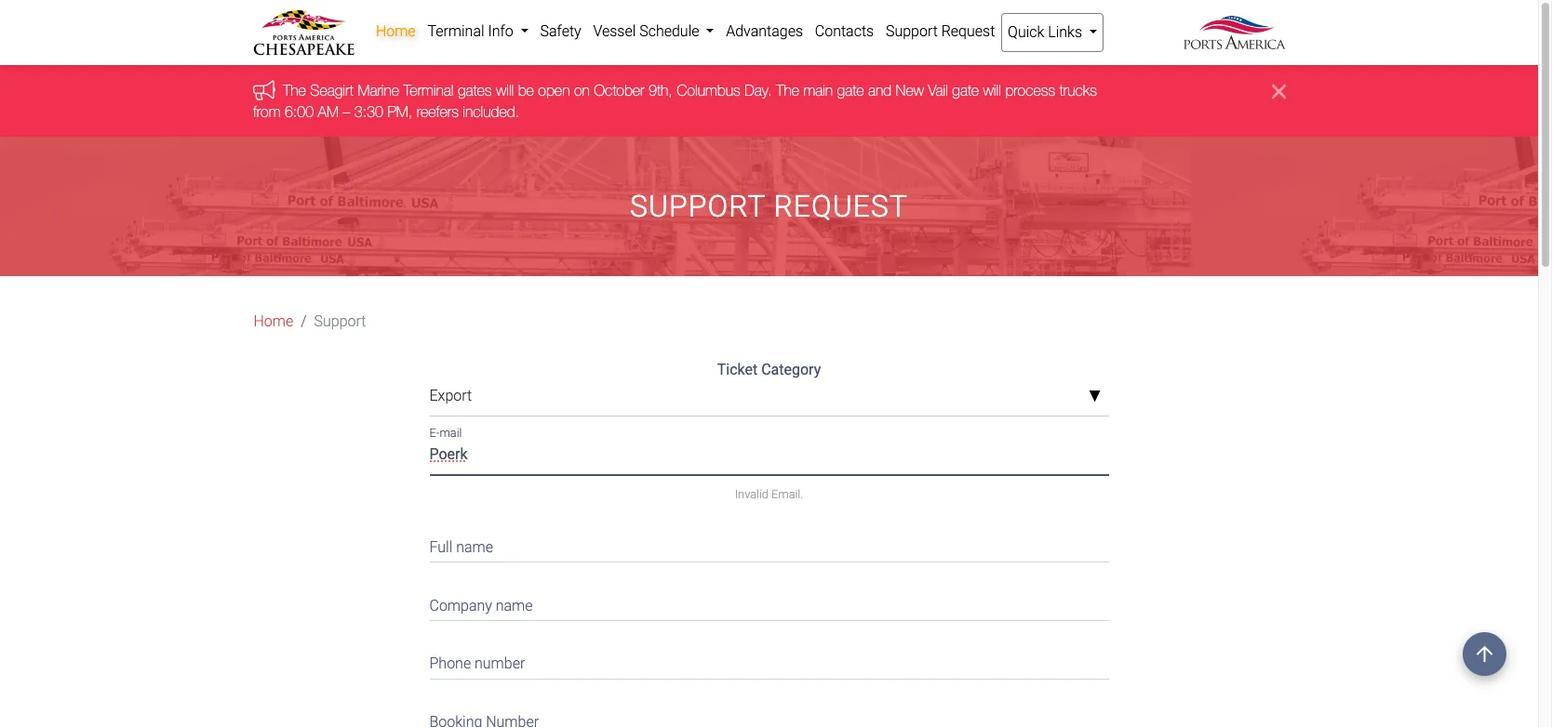 Task type: vqa. For each thing, say whether or not it's contained in the screenshot.
Full name's name
yes



Task type: describe. For each thing, give the bounding box(es) containing it.
go to top image
[[1463, 633, 1507, 677]]

open
[[538, 82, 570, 99]]

0 horizontal spatial home link
[[254, 311, 293, 333]]

company name
[[430, 597, 533, 615]]

mail
[[440, 426, 462, 440]]

ticket category export
[[430, 361, 821, 405]]

contacts
[[815, 22, 874, 40]]

vail
[[928, 82, 948, 99]]

home for the right home link
[[376, 22, 416, 40]]

quick links
[[1008, 23, 1086, 41]]

vessel schedule
[[593, 22, 703, 40]]

the seagirt marine terminal gates will be open on october 9th, columbus day. the main gate and new vail gate will process trucks from 6:00 am – 3:30 pm, reefers included. link
[[253, 82, 1097, 120]]

1 vertical spatial support
[[630, 189, 766, 224]]

Company name text field
[[430, 586, 1109, 622]]

2 will from the left
[[983, 82, 1001, 99]]

export
[[430, 387, 472, 405]]

be
[[518, 82, 534, 99]]

phone
[[430, 656, 471, 673]]

quick links link
[[1001, 13, 1104, 52]]

marine
[[357, 82, 399, 99]]

contacts link
[[809, 13, 880, 50]]

reefers
[[416, 103, 458, 120]]

invalid email.
[[735, 488, 804, 502]]

0 vertical spatial terminal
[[428, 22, 485, 40]]

safety
[[540, 22, 582, 40]]

3:30
[[354, 103, 383, 120]]

close image
[[1272, 80, 1286, 103]]

phone number
[[430, 656, 525, 673]]

schedule
[[640, 22, 700, 40]]

day.
[[744, 82, 772, 99]]

vessel schedule link
[[587, 13, 720, 50]]

0 vertical spatial support request
[[886, 22, 995, 40]]

name for company name
[[496, 597, 533, 615]]

2 horizontal spatial support
[[886, 22, 938, 40]]

columbus
[[677, 82, 740, 99]]

Booking Number text field
[[430, 702, 1109, 728]]

Full name text field
[[430, 528, 1109, 564]]

seagirt
[[310, 82, 353, 99]]

pm,
[[387, 103, 412, 120]]

included.
[[462, 103, 519, 120]]

terminal info link
[[422, 13, 534, 50]]

1 vertical spatial request
[[774, 189, 909, 224]]



Task type: locate. For each thing, give the bounding box(es) containing it.
1 gate from the left
[[837, 82, 864, 99]]

on
[[574, 82, 590, 99]]

name for full name
[[456, 539, 493, 557]]

1 horizontal spatial gate
[[952, 82, 979, 99]]

0 horizontal spatial the
[[283, 82, 306, 99]]

terminal info
[[428, 22, 517, 40]]

terminal left info
[[428, 22, 485, 40]]

1 horizontal spatial will
[[983, 82, 1001, 99]]

safety link
[[534, 13, 587, 50]]

will left be
[[496, 82, 514, 99]]

9th,
[[648, 82, 672, 99]]

support request link
[[880, 13, 1001, 50]]

the seagirt marine terminal gates will be open on october 9th, columbus day. the main gate and new vail gate will process trucks from 6:00 am – 3:30 pm, reefers included. alert
[[0, 66, 1539, 137]]

the
[[283, 82, 306, 99], [776, 82, 799, 99]]

name right full
[[456, 539, 493, 557]]

2 vertical spatial support
[[314, 313, 366, 331]]

0 vertical spatial home
[[376, 22, 416, 40]]

1 will from the left
[[496, 82, 514, 99]]

e-
[[430, 426, 440, 440]]

1 vertical spatial support request
[[630, 189, 909, 224]]

number
[[475, 656, 525, 673]]

gate
[[837, 82, 864, 99], [952, 82, 979, 99]]

am
[[317, 103, 338, 120]]

full name
[[430, 539, 493, 557]]

advantages
[[726, 22, 803, 40]]

october
[[594, 82, 644, 99]]

E-mail email field
[[430, 440, 1109, 475]]

process
[[1005, 82, 1055, 99]]

invalid
[[735, 488, 769, 502]]

ticket
[[718, 361, 758, 379]]

1 the from the left
[[283, 82, 306, 99]]

0 vertical spatial request
[[942, 22, 995, 40]]

0 horizontal spatial name
[[456, 539, 493, 557]]

6:00
[[284, 103, 313, 120]]

gate left and
[[837, 82, 864, 99]]

the up 6:00
[[283, 82, 306, 99]]

0 horizontal spatial gate
[[837, 82, 864, 99]]

2 gate from the left
[[952, 82, 979, 99]]

1 horizontal spatial the
[[776, 82, 799, 99]]

new
[[896, 82, 924, 99]]

trucks
[[1059, 82, 1097, 99]]

1 horizontal spatial request
[[942, 22, 995, 40]]

1 vertical spatial home link
[[254, 311, 293, 333]]

e-mail
[[430, 426, 462, 440]]

1 vertical spatial name
[[496, 597, 533, 615]]

0 vertical spatial name
[[456, 539, 493, 557]]

1 horizontal spatial name
[[496, 597, 533, 615]]

request
[[942, 22, 995, 40], [774, 189, 909, 224]]

name right company
[[496, 597, 533, 615]]

support
[[886, 22, 938, 40], [630, 189, 766, 224], [314, 313, 366, 331]]

company
[[430, 597, 492, 615]]

support request
[[886, 22, 995, 40], [630, 189, 909, 224]]

the seagirt marine terminal gates will be open on october 9th, columbus day. the main gate and new vail gate will process trucks from 6:00 am – 3:30 pm, reefers included.
[[253, 82, 1097, 120]]

terminal up reefers
[[403, 82, 453, 99]]

advantages link
[[720, 13, 809, 50]]

full
[[430, 539, 453, 557]]

1 vertical spatial home
[[254, 313, 293, 331]]

0 horizontal spatial will
[[496, 82, 514, 99]]

home for leftmost home link
[[254, 313, 293, 331]]

home link
[[370, 13, 422, 50], [254, 311, 293, 333]]

links
[[1048, 23, 1083, 41]]

the right day.
[[776, 82, 799, 99]]

2 the from the left
[[776, 82, 799, 99]]

and
[[868, 82, 891, 99]]

1 horizontal spatial home link
[[370, 13, 422, 50]]

category
[[762, 361, 821, 379]]

gate right the vail
[[952, 82, 979, 99]]

name
[[456, 539, 493, 557], [496, 597, 533, 615]]

main
[[803, 82, 833, 99]]

gates
[[458, 82, 492, 99]]

terminal
[[428, 22, 485, 40], [403, 82, 453, 99]]

from
[[253, 103, 280, 120]]

home
[[376, 22, 416, 40], [254, 313, 293, 331]]

bullhorn image
[[253, 80, 283, 100]]

–
[[342, 103, 350, 120]]

will left process
[[983, 82, 1001, 99]]

0 vertical spatial support
[[886, 22, 938, 40]]

1 horizontal spatial support
[[630, 189, 766, 224]]

quick
[[1008, 23, 1045, 41]]

0 horizontal spatial support
[[314, 313, 366, 331]]

will
[[496, 82, 514, 99], [983, 82, 1001, 99]]

vessel
[[593, 22, 636, 40]]

email.
[[772, 488, 804, 502]]

1 horizontal spatial home
[[376, 22, 416, 40]]

info
[[488, 22, 514, 40]]

0 vertical spatial home link
[[370, 13, 422, 50]]

terminal inside the seagirt marine terminal gates will be open on october 9th, columbus day. the main gate and new vail gate will process trucks from 6:00 am – 3:30 pm, reefers included.
[[403, 82, 453, 99]]

0 horizontal spatial home
[[254, 313, 293, 331]]

Phone number text field
[[430, 644, 1109, 680]]

1 vertical spatial terminal
[[403, 82, 453, 99]]

0 horizontal spatial request
[[774, 189, 909, 224]]



